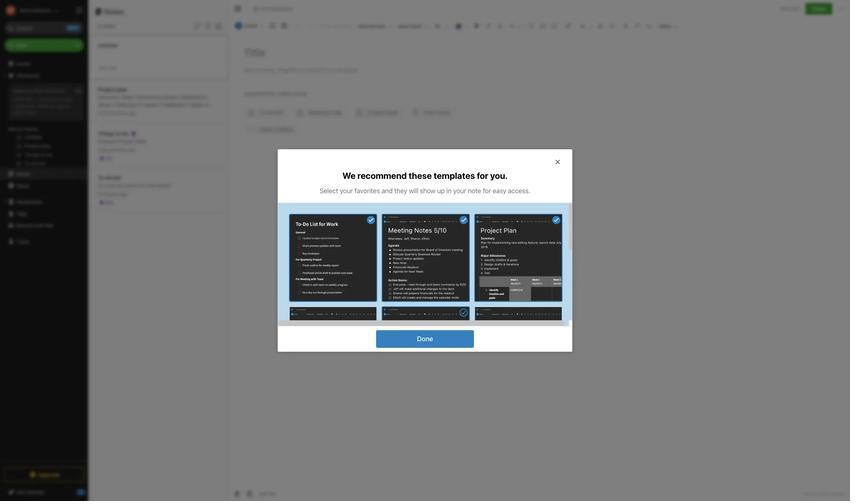 Task type: locate. For each thing, give the bounding box(es) containing it.
first
[[35, 88, 44, 94]]

0 vertical spatial minutes
[[110, 110, 127, 116]]

you
[[792, 6, 800, 11]]

0 vertical spatial a
[[58, 96, 60, 102]]

for
[[477, 171, 489, 181], [483, 187, 491, 195]]

0 horizontal spatial your
[[24, 88, 34, 94]]

recent
[[8, 126, 24, 132]]

2 vertical spatial a
[[98, 147, 100, 153]]

upgrade
[[38, 472, 60, 479]]

1 vertical spatial a few minutes ago
[[98, 147, 136, 153]]

0 horizontal spatial 1
[[178, 94, 180, 100]]

notes up 'notes' on the top left
[[104, 7, 124, 16]]

6
[[98, 192, 101, 197]]

0 vertical spatial project
[[98, 86, 115, 93]]

note preview image
[[290, 215, 377, 302], [383, 215, 470, 302], [475, 215, 562, 302], [290, 308, 377, 394], [383, 308, 470, 394], [475, 308, 562, 394]]

1 up track...
[[183, 109, 186, 116]]

week up track...
[[190, 102, 204, 108]]

add
[[13, 110, 22, 115]]

few down the summary
[[102, 110, 109, 116]]

font color image
[[453, 21, 471, 31]]

a few minutes ago
[[98, 110, 136, 116], [98, 147, 136, 153]]

shared with me link
[[0, 220, 88, 231]]

saved
[[832, 492, 845, 498]]

your down we
[[340, 187, 353, 195]]

1 horizontal spatial to
[[116, 130, 121, 137]]

numbered list image
[[538, 21, 549, 31]]

font family image
[[396, 21, 431, 31]]

few
[[102, 110, 109, 116], [102, 147, 109, 153]]

0 vertical spatial the
[[26, 96, 33, 102]]

access.
[[508, 187, 531, 195]]

2 vertical spatial 4
[[115, 117, 118, 123]]

your right in
[[454, 187, 467, 195]]

0 vertical spatial notes
[[104, 7, 124, 16]]

changes
[[812, 492, 830, 498]]

1 vertical spatial 2
[[199, 109, 203, 116]]

present
[[98, 138, 116, 144]]

notes right recent
[[25, 126, 39, 132]]

they
[[395, 187, 408, 195]]

week down the summary
[[98, 102, 111, 108]]

share
[[812, 6, 827, 12]]

0 horizontal spatial project
[[98, 86, 115, 93]]

notes
[[102, 23, 115, 29]]

2 down the summary
[[112, 102, 116, 108]]

all changes saved
[[805, 492, 845, 498]]

1 vertical spatial do
[[106, 175, 112, 181]]

mm/dd/yy up track...
[[182, 94, 208, 100]]

1 vertical spatial 4
[[205, 102, 208, 108]]

the left ...
[[26, 96, 33, 102]]

0 vertical spatial 3
[[159, 102, 162, 108]]

3 up things
[[98, 117, 101, 123]]

share button
[[806, 3, 833, 15]]

now
[[108, 65, 116, 70], [106, 182, 116, 189]]

week down milestones
[[144, 102, 157, 108]]

now right the just at the top left
[[108, 65, 116, 70]]

2 vertical spatial notes
[[16, 171, 30, 177]]

for left you.
[[477, 171, 489, 181]]

a
[[58, 96, 60, 102], [98, 110, 100, 116], [98, 147, 100, 153]]

1 horizontal spatial 4
[[115, 117, 118, 123]]

0/3
[[106, 200, 113, 206]]

ago down present project idea
[[128, 147, 136, 153]]

1 up on
[[178, 94, 180, 100]]

do down to-
[[98, 182, 105, 189]]

1 horizontal spatial do
[[117, 182, 124, 189]]

now down the to-do list
[[106, 182, 116, 189]]

1 horizontal spatial the
[[147, 182, 155, 189]]

note,
[[62, 96, 73, 102]]

project left idea at the top left
[[118, 138, 134, 144]]

recent notes
[[8, 126, 39, 132]]

1 horizontal spatial project
[[118, 138, 134, 144]]

bulleted list image
[[527, 21, 537, 31]]

checklist image
[[550, 21, 560, 31]]

strikethrough image
[[621, 21, 631, 31]]

to up present project idea
[[116, 130, 121, 137]]

minutes up legend
[[110, 110, 127, 116]]

home
[[16, 61, 30, 67]]

2 few from the top
[[102, 147, 109, 153]]

0 vertical spatial now
[[108, 65, 116, 70]]

done
[[417, 335, 433, 343]]

the
[[26, 96, 33, 102], [147, 182, 155, 189]]

a down the summary
[[98, 110, 100, 116]]

things to do
[[98, 130, 128, 137]]

mm/dd/yy down the summary
[[98, 109, 124, 116]]

minutes up 0/3
[[102, 192, 118, 197]]

few down present
[[102, 147, 109, 153]]

your up click the ...
[[24, 88, 34, 94]]

stack
[[37, 103, 49, 109]]

to
[[65, 103, 69, 109], [116, 130, 121, 137]]

with
[[34, 222, 44, 229]]

3
[[159, 102, 162, 108], [98, 117, 101, 123]]

the right for
[[147, 182, 155, 189]]

click the ...
[[13, 96, 39, 102]]

project up the summary
[[98, 86, 115, 93]]

0 horizontal spatial 2
[[112, 102, 116, 108]]

0 horizontal spatial to
[[65, 103, 69, 109]]

a down present
[[98, 147, 100, 153]]

outdent image
[[608, 21, 618, 31]]

do left list
[[106, 175, 112, 181]]

0 vertical spatial do
[[122, 130, 128, 137]]

summary major milestones week 1 mm/dd/yy week 2 mm/dd/yy week 3 mm/dd/yy week 4 mm/dd/yy week 5 mm/dd/yy task 1 task 2 task 3 task 4 legend not started on track...
[[98, 94, 215, 123]]

do down list
[[117, 182, 124, 189]]

do up present project idea
[[122, 130, 128, 137]]

to-
[[98, 175, 106, 181]]

Note Editor text field
[[229, 35, 851, 487]]

1 horizontal spatial 1
[[183, 109, 186, 116]]

2 up track...
[[199, 109, 203, 116]]

note list element
[[88, 0, 229, 502]]

None search field
[[10, 21, 79, 35]]

1 horizontal spatial your
[[340, 187, 353, 195]]

add a reminder image
[[233, 490, 242, 499]]

ago up legend
[[128, 110, 136, 116]]

0 vertical spatial 4
[[97, 23, 100, 29]]

0 horizontal spatial the
[[26, 96, 33, 102]]

your
[[24, 88, 34, 94], [340, 187, 353, 195], [454, 187, 467, 195]]

expand note image
[[234, 4, 242, 13]]

started
[[151, 117, 173, 123]]

show
[[420, 187, 436, 195]]

for right note
[[483, 187, 491, 195]]

...
[[34, 96, 39, 102]]

4
[[97, 23, 100, 29], [205, 102, 208, 108], [115, 117, 118, 123]]

0 horizontal spatial do
[[98, 182, 105, 189]]

0 vertical spatial 1
[[178, 94, 180, 100]]

minutes down present project idea
[[110, 147, 127, 153]]

only
[[781, 6, 791, 11]]

1 vertical spatial the
[[147, 182, 155, 189]]

a inside icon on a note, notebook, stack or tag to add it here.
[[58, 96, 60, 102]]

a right on
[[58, 96, 60, 102]]

0 vertical spatial ago
[[128, 110, 136, 116]]

icon
[[40, 96, 50, 102]]

1 vertical spatial minutes
[[110, 147, 127, 153]]

1 vertical spatial a
[[98, 110, 100, 116]]

new
[[16, 42, 27, 48]]

expand notebooks image
[[2, 199, 8, 205]]

notes up 'tasks' on the left of page
[[16, 171, 30, 177]]

on
[[175, 117, 182, 123]]

it
[[23, 110, 26, 115]]

ago down soon
[[120, 192, 127, 197]]

1 vertical spatial now
[[106, 182, 116, 189]]

task image
[[268, 21, 278, 31]]

your for first
[[24, 88, 34, 94]]

major
[[122, 94, 135, 100]]

done button
[[376, 331, 474, 348]]

tasks button
[[0, 180, 88, 192]]

note window element
[[229, 0, 851, 502]]

a few minutes ago down present project idea
[[98, 147, 136, 153]]

trash link
[[0, 236, 88, 248]]

to down note,
[[65, 103, 69, 109]]

2 horizontal spatial 4
[[205, 102, 208, 108]]

4 notes
[[97, 23, 115, 29]]

calendar event image
[[279, 21, 290, 31]]

settings image
[[75, 6, 84, 15]]

a few minutes ago up legend
[[98, 110, 136, 116]]

notebooks
[[17, 199, 42, 205]]

0 vertical spatial few
[[102, 110, 109, 116]]

now for just
[[108, 65, 116, 70]]

mm/dd/yy
[[182, 94, 208, 100], [117, 102, 143, 108], [163, 102, 189, 108], [98, 109, 124, 116], [144, 109, 170, 116]]

1 vertical spatial 3
[[98, 117, 101, 123]]

1 vertical spatial few
[[102, 147, 109, 153]]

do
[[122, 130, 128, 137], [106, 175, 112, 181]]

2
[[112, 102, 116, 108], [199, 109, 203, 116]]

tree
[[0, 58, 88, 461]]

2 horizontal spatial your
[[454, 187, 467, 195]]

shortcut
[[46, 88, 65, 94]]

1
[[178, 94, 180, 100], [183, 109, 186, 116]]

close image
[[554, 158, 563, 167]]

week
[[164, 94, 177, 100], [98, 102, 111, 108], [144, 102, 157, 108], [190, 102, 204, 108], [125, 109, 138, 116]]

group
[[0, 81, 88, 171]]

first
[[260, 6, 270, 12]]

notebooks link
[[0, 196, 88, 208]]

1 vertical spatial project
[[118, 138, 134, 144]]

1 vertical spatial for
[[483, 187, 491, 195]]

1 a few minutes ago from the top
[[98, 110, 136, 116]]

1 horizontal spatial 2
[[199, 109, 203, 116]]

1 vertical spatial to
[[116, 130, 121, 137]]

1 horizontal spatial do
[[122, 130, 128, 137]]

3 down milestones
[[159, 102, 162, 108]]

6 minutes ago
[[98, 192, 127, 197]]

0 vertical spatial a few minutes ago
[[98, 110, 136, 116]]

icon on a note, notebook, stack or tag to add it here.
[[13, 96, 73, 115]]

minutes
[[110, 110, 127, 116], [110, 147, 127, 153], [102, 192, 118, 197]]

0 vertical spatial to
[[65, 103, 69, 109]]

0/1
[[106, 156, 112, 161]]

first notebook
[[260, 6, 293, 12]]

0 horizontal spatial 4
[[97, 23, 100, 29]]

mm/dd/yy up started
[[144, 109, 170, 116]]

5
[[140, 109, 143, 116]]



Task type: vqa. For each thing, say whether or not it's contained in the screenshot.
Present Project Idea
yes



Task type: describe. For each thing, give the bounding box(es) containing it.
tag
[[56, 103, 63, 109]]

0 horizontal spatial 3
[[98, 117, 101, 123]]

soon
[[125, 182, 137, 189]]

add your first shortcut
[[13, 88, 65, 94]]

add
[[13, 88, 22, 94]]

0 vertical spatial for
[[477, 171, 489, 181]]

notes inside note list element
[[104, 7, 124, 16]]

first notebook button
[[251, 4, 296, 14]]

do now do soon for the future
[[98, 182, 171, 189]]

week up legend
[[125, 109, 138, 116]]

note
[[468, 187, 482, 195]]

notebook
[[271, 6, 293, 12]]

to inside note list element
[[116, 130, 121, 137]]

the inside note list element
[[147, 182, 155, 189]]

tags
[[17, 211, 28, 217]]

select your favorites and they will show up in your note for easy access.
[[320, 187, 531, 195]]

we
[[343, 171, 356, 181]]

tags button
[[0, 208, 88, 220]]

week right milestones
[[164, 94, 177, 100]]

notebook,
[[13, 103, 36, 109]]

track...
[[184, 117, 205, 123]]

in
[[447, 187, 452, 195]]

trash
[[16, 239, 29, 245]]

heading level image
[[357, 21, 394, 31]]

only you
[[781, 6, 800, 11]]

list
[[114, 175, 121, 181]]

1 horizontal spatial 3
[[159, 102, 162, 108]]

underline image
[[495, 21, 506, 31]]

on
[[51, 96, 57, 102]]

present project idea
[[98, 138, 146, 144]]

Search text field
[[10, 21, 79, 35]]

highlight image
[[506, 21, 524, 31]]

just
[[98, 65, 107, 70]]

things
[[98, 130, 114, 137]]

here.
[[27, 110, 38, 115]]

select
[[320, 187, 338, 195]]

me
[[46, 222, 53, 229]]

italic image
[[484, 21, 494, 31]]

not
[[138, 117, 149, 123]]

now for do
[[106, 182, 116, 189]]

1 vertical spatial ago
[[128, 147, 136, 153]]

2 a few minutes ago from the top
[[98, 147, 136, 153]]

insert image
[[233, 21, 266, 31]]

font size image
[[432, 21, 451, 31]]

1 vertical spatial notes
[[25, 126, 39, 132]]

to-do list
[[98, 175, 121, 181]]

shortcuts
[[17, 72, 40, 79]]

tree containing home
[[0, 58, 88, 461]]

your for favorites
[[340, 187, 353, 195]]

tasks
[[16, 183, 30, 189]]

future
[[156, 182, 171, 189]]

easy
[[493, 187, 507, 195]]

2 vertical spatial ago
[[120, 192, 127, 197]]

1 few from the top
[[102, 110, 109, 116]]

for
[[138, 182, 146, 189]]

0 vertical spatial 2
[[112, 102, 116, 108]]

group containing add your first shortcut
[[0, 81, 88, 171]]

you.
[[491, 171, 508, 181]]

plan
[[117, 86, 127, 93]]

recommend
[[358, 171, 407, 181]]

project plan
[[98, 86, 127, 93]]

we recommend these templates for you.
[[343, 171, 508, 181]]

home link
[[0, 58, 88, 70]]

to inside icon on a note, notebook, stack or tag to add it here.
[[65, 103, 69, 109]]

bold image
[[472, 21, 482, 31]]

templates
[[434, 171, 475, 181]]

shortcuts button
[[0, 70, 88, 81]]

0 horizontal spatial do
[[106, 175, 112, 181]]

superscript image
[[633, 21, 643, 31]]

legend
[[119, 117, 137, 123]]

subscript image
[[645, 21, 655, 31]]

mm/dd/yy down major
[[117, 102, 143, 108]]

insert link image
[[564, 21, 574, 31]]

will
[[409, 187, 419, 195]]

upgrade button
[[4, 468, 84, 483]]

2 vertical spatial minutes
[[102, 192, 118, 197]]

idea
[[136, 138, 146, 144]]

notes link
[[0, 168, 88, 180]]

untitled
[[98, 42, 117, 48]]

or
[[50, 103, 55, 109]]

these
[[409, 171, 432, 181]]

1 vertical spatial 1
[[183, 109, 186, 116]]

and
[[382, 187, 393, 195]]

shared with me
[[16, 222, 53, 229]]

more image
[[658, 21, 680, 31]]

2 do from the left
[[117, 182, 124, 189]]

alignment image
[[577, 21, 595, 31]]

favorites
[[355, 187, 380, 195]]

indent image
[[596, 21, 606, 31]]

just now
[[98, 65, 116, 70]]

click
[[13, 96, 24, 102]]

all
[[805, 492, 810, 498]]

1 do from the left
[[98, 182, 105, 189]]

mm/dd/yy up on
[[163, 102, 189, 108]]

add tag image
[[245, 490, 254, 499]]

new button
[[4, 39, 84, 52]]

summary
[[98, 94, 120, 100]]

milestones
[[137, 94, 162, 100]]

up
[[438, 187, 445, 195]]



